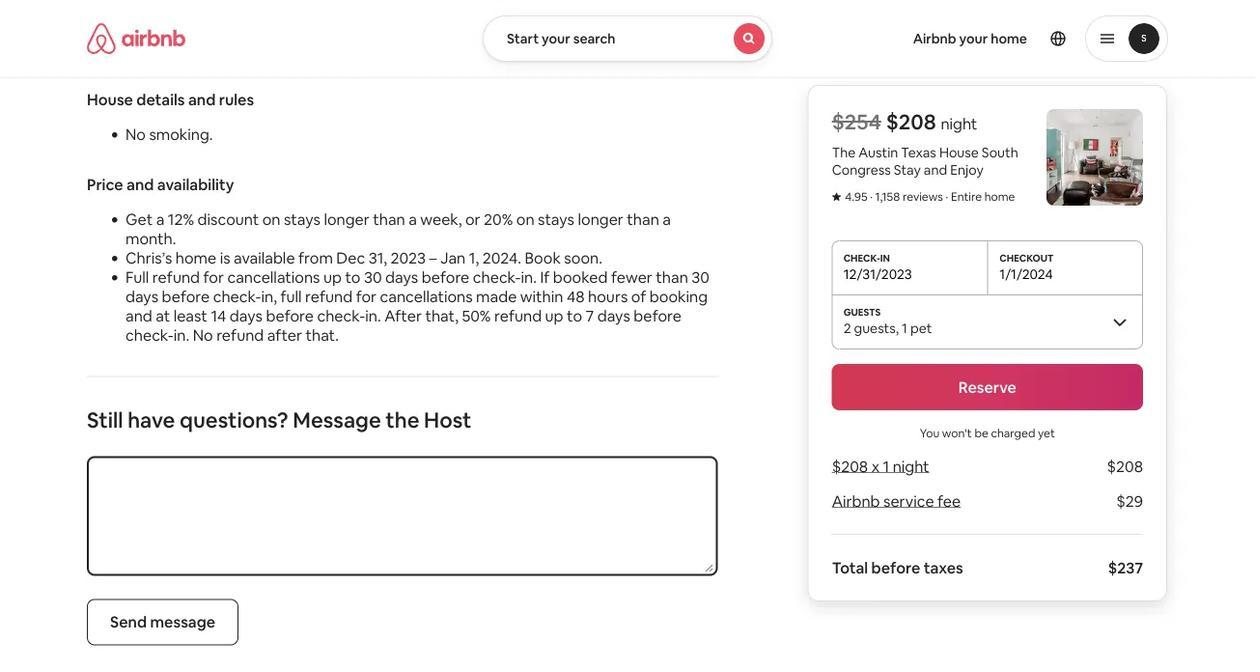 Task type: vqa. For each thing, say whether or not it's contained in the screenshot.
'Decide'
no



Task type: describe. For each thing, give the bounding box(es) containing it.
$254
[[832, 108, 882, 135]]

2 stays from the left
[[538, 210, 575, 230]]

0 horizontal spatial in.
[[174, 326, 190, 346]]

and inside get a 12% discount on stays longer than a week, or 20% on stays longer than a month. chris's home is available from dec 31, 2023 – jan 1, 2024. book soon. full refund for cancellations up to 30 days before check-in. if booked fewer than 30 days before check-in, full refund for cancellations made within 48 hours of booking and at least 14 days before check-in. after that, 50% refund up to 7 days before check-in. no refund after that.
[[126, 307, 152, 327]]

starts
[[325, 40, 367, 60]]

31,
[[369, 249, 387, 269]]

yet
[[1038, 426, 1056, 441]]

start your search button
[[483, 15, 773, 62]]

entire
[[951, 189, 982, 204]]

2 horizontal spatial in.
[[521, 268, 537, 288]]

11:00
[[579, 40, 614, 60]]

1,158
[[876, 189, 901, 204]]

message
[[293, 407, 381, 435]]

days right 7
[[598, 307, 631, 327]]

1 horizontal spatial on
[[262, 210, 281, 230]]

won't
[[943, 426, 973, 441]]

month.
[[126, 229, 176, 249]]

1,
[[469, 249, 479, 269]]

2023
[[391, 249, 426, 269]]

1 · from the left
[[871, 189, 873, 204]]

house details and rules
[[87, 90, 254, 110]]

0 vertical spatial house
[[87, 90, 133, 110]]

0 horizontal spatial for
[[203, 268, 224, 288]]

7
[[586, 307, 594, 327]]

dec
[[336, 249, 365, 269]]

than up fewer
[[627, 210, 660, 230]]

available
[[234, 249, 295, 269]]

get
[[126, 210, 153, 230]]

smoking.
[[149, 125, 213, 145]]

charged
[[992, 426, 1036, 441]]

check- right full
[[317, 307, 365, 327]]

jan
[[441, 249, 466, 269]]

1 horizontal spatial to
[[567, 307, 583, 327]]

check- up 50% on the top
[[473, 268, 521, 288]]

days right 14 on the left top of page
[[230, 307, 263, 327]]

0 horizontal spatial cancellations
[[227, 268, 320, 288]]

x
[[872, 456, 880, 476]]

message
[[150, 613, 215, 633]]

,
[[896, 320, 899, 337]]

south
[[982, 144, 1019, 161]]

price
[[87, 175, 123, 195]]

free
[[126, 21, 157, 41]]

2 longer from the left
[[578, 210, 624, 230]]

this
[[252, 40, 278, 60]]

after
[[267, 326, 302, 346]]

$208 for $208
[[1108, 456, 1144, 476]]

than right of
[[656, 268, 689, 288]]

reviews
[[903, 189, 944, 204]]

still
[[87, 407, 123, 435]]

have
[[128, 407, 175, 435]]

the
[[832, 144, 856, 161]]

$208 x 1 night button
[[832, 456, 930, 476]]

1 30 from the left
[[364, 268, 382, 288]]

booking
[[650, 287, 708, 307]]

home inside free parking on the premises. check-in time for this home starts at 2:00 pm and checkout is at 11:00 am.
[[281, 40, 322, 60]]

check- down available
[[213, 287, 261, 307]]

questions?
[[180, 407, 288, 435]]

of
[[632, 287, 646, 307]]

1 horizontal spatial 1
[[902, 320, 908, 337]]

hours
[[588, 287, 628, 307]]

$237
[[1109, 558, 1144, 578]]

search
[[574, 30, 616, 47]]

1 longer from the left
[[324, 210, 370, 230]]

booked
[[553, 268, 608, 288]]

enjoy
[[951, 161, 984, 179]]

before left 14 on the left top of page
[[162, 287, 210, 307]]

austin
[[859, 144, 899, 161]]

check-
[[126, 40, 176, 60]]

$254 $208 night
[[832, 108, 978, 135]]

and left rules
[[188, 90, 216, 110]]

night inside $254 $208 night
[[941, 114, 978, 133]]

airbnb your home link
[[902, 18, 1039, 59]]

send message
[[110, 613, 215, 633]]

if
[[540, 268, 550, 288]]

total
[[832, 558, 869, 578]]

that,
[[425, 307, 459, 327]]

total before taxes
[[832, 558, 964, 578]]

airbnb service fee
[[832, 491, 961, 511]]

full
[[126, 268, 149, 288]]

fewer
[[612, 268, 653, 288]]

rules
[[219, 90, 254, 110]]

and inside free parking on the premises. check-in time for this home starts at 2:00 pm and checkout is at 11:00 am.
[[447, 40, 474, 60]]

48
[[567, 287, 585, 307]]

in,
[[261, 287, 277, 307]]

airbnb your home
[[914, 30, 1028, 47]]

stay
[[894, 161, 921, 179]]

free parking on the premises. check-in time for this home starts at 2:00 pm and checkout is at 11:00 am.
[[126, 21, 645, 60]]

details
[[136, 90, 185, 110]]

texas
[[902, 144, 937, 161]]

time
[[192, 40, 225, 60]]

50%
[[462, 307, 491, 327]]

2 horizontal spatial on
[[517, 210, 535, 230]]

14
[[211, 307, 226, 327]]

profile element
[[796, 0, 1169, 77]]

2 horizontal spatial at
[[561, 40, 576, 60]]

20%
[[484, 210, 513, 230]]

and up get
[[127, 175, 154, 195]]

is inside free parking on the premises. check-in time for this home starts at 2:00 pm and checkout is at 11:00 am.
[[548, 40, 558, 60]]

pm
[[422, 40, 444, 60]]

2 30 from the left
[[692, 268, 710, 288]]

still have questions? message the host
[[87, 407, 472, 435]]

start
[[507, 30, 539, 47]]

airbnb for airbnb service fee
[[832, 491, 881, 511]]

is inside get a 12% discount on stays longer than a week, or 20% on stays longer than a month. chris's home is available from dec 31, 2023 – jan 1, 2024. book soon. full refund for cancellations up to 30 days before check-in. if booked fewer than 30 days before check-in, full refund for cancellations made within 48 hours of booking and at least 14 days before check-in. after that, 50% refund up to 7 days before check-in. no refund after that.
[[220, 249, 230, 269]]

send
[[110, 613, 147, 633]]



Task type: locate. For each thing, give the bounding box(es) containing it.
1 vertical spatial night
[[893, 456, 930, 476]]

at left 11:00
[[561, 40, 576, 60]]

on right parking
[[217, 21, 235, 41]]

premises.
[[266, 21, 334, 41]]

before up that,
[[422, 268, 470, 288]]

house inside the austin texas house south congress stay and enjoy
[[940, 144, 979, 161]]

for up 14 on the left top of page
[[203, 268, 224, 288]]

0 horizontal spatial is
[[220, 249, 230, 269]]

service
[[884, 491, 935, 511]]

check-
[[473, 268, 521, 288], [213, 287, 261, 307], [317, 307, 365, 327], [126, 326, 174, 346]]

0 vertical spatial the
[[239, 21, 263, 41]]

or
[[466, 210, 481, 230]]

before down fewer
[[634, 307, 682, 327]]

house
[[87, 90, 133, 110], [940, 144, 979, 161]]

󰀄 4.95 · 1,158 reviews · entire home
[[832, 189, 1016, 204]]

house right texas
[[940, 144, 979, 161]]

2 horizontal spatial for
[[356, 287, 377, 307]]

1/1/2024
[[1000, 266, 1054, 283]]

pet
[[911, 320, 933, 337]]

the
[[239, 21, 263, 41], [386, 407, 420, 435]]

1 right x
[[883, 456, 890, 476]]

is
[[548, 40, 558, 60], [220, 249, 230, 269]]

30
[[364, 268, 382, 288], [692, 268, 710, 288]]

2 horizontal spatial a
[[663, 210, 671, 230]]

1 horizontal spatial up
[[545, 307, 564, 327]]

no down the details
[[126, 125, 146, 145]]

1 vertical spatial up
[[545, 307, 564, 327]]

0 horizontal spatial on
[[217, 21, 235, 41]]

0 horizontal spatial $208
[[832, 456, 869, 476]]

in
[[176, 40, 189, 60]]

night up service
[[893, 456, 930, 476]]

2 horizontal spatial $208
[[1108, 456, 1144, 476]]

is right start
[[548, 40, 558, 60]]

airbnb for airbnb your home
[[914, 30, 957, 47]]

at left least
[[156, 307, 170, 327]]

no smoking.
[[126, 125, 213, 145]]

reserve
[[959, 377, 1017, 397]]

0 horizontal spatial longer
[[324, 210, 370, 230]]

book
[[525, 249, 561, 269]]

$208 for $208 x 1 night
[[832, 456, 869, 476]]

in. left 14 on the left top of page
[[174, 326, 190, 346]]

30 right of
[[692, 268, 710, 288]]

days down chris's
[[126, 287, 159, 307]]

your
[[542, 30, 571, 47], [960, 30, 988, 47]]

and down full
[[126, 307, 152, 327]]

–
[[429, 249, 437, 269]]

is down discount
[[220, 249, 230, 269]]

1 horizontal spatial at
[[370, 40, 384, 60]]

for left this
[[228, 40, 249, 60]]

airbnb
[[914, 30, 957, 47], [832, 491, 881, 511]]

1 vertical spatial the
[[386, 407, 420, 435]]

$208 left x
[[832, 456, 869, 476]]

0 horizontal spatial no
[[126, 125, 146, 145]]

0 vertical spatial night
[[941, 114, 978, 133]]

1 horizontal spatial cancellations
[[380, 287, 473, 307]]

for down 31,
[[356, 287, 377, 307]]

1 horizontal spatial ·
[[946, 189, 949, 204]]

1 vertical spatial to
[[567, 307, 583, 327]]

from
[[299, 249, 333, 269]]

before down available
[[266, 307, 314, 327]]

0 vertical spatial airbnb
[[914, 30, 957, 47]]

1 horizontal spatial is
[[548, 40, 558, 60]]

0 horizontal spatial up
[[324, 268, 342, 288]]

0 horizontal spatial at
[[156, 307, 170, 327]]

0 horizontal spatial stays
[[284, 210, 321, 230]]

full
[[281, 287, 302, 307]]

a left week,
[[409, 210, 417, 230]]

0 vertical spatial is
[[548, 40, 558, 60]]

1 horizontal spatial 30
[[692, 268, 710, 288]]

no
[[126, 125, 146, 145], [193, 326, 213, 346]]

up right full
[[324, 268, 342, 288]]

week,
[[421, 210, 462, 230]]

2 guests , 1 pet
[[844, 320, 933, 337]]

you won't be charged yet
[[920, 426, 1056, 441]]

1 your from the left
[[542, 30, 571, 47]]

· left entire
[[946, 189, 949, 204]]

a up the booking
[[663, 210, 671, 230]]

days left –
[[386, 268, 418, 288]]

1 horizontal spatial for
[[228, 40, 249, 60]]

1 vertical spatial is
[[220, 249, 230, 269]]

3 a from the left
[[663, 210, 671, 230]]

your inside start your search button
[[542, 30, 571, 47]]

before right total
[[872, 558, 921, 578]]

1 horizontal spatial in.
[[365, 307, 381, 327]]

2
[[844, 320, 852, 337]]

stays up book
[[538, 210, 575, 230]]

$208 up $29
[[1108, 456, 1144, 476]]

get a 12% discount on stays longer than a week, or 20% on stays longer than a month. chris's home is available from dec 31, 2023 – jan 1, 2024. book soon. full refund for cancellations up to 30 days before check-in. if booked fewer than 30 days before check-in, full refund for cancellations made within 48 hours of booking and at least 14 days before check-in. after that, 50% refund up to 7 days before check-in. no refund after that.
[[126, 210, 710, 346]]

0 vertical spatial up
[[324, 268, 342, 288]]

4.95
[[845, 189, 868, 204]]

1 horizontal spatial a
[[409, 210, 417, 230]]

at left "2:00"
[[370, 40, 384, 60]]

to
[[345, 268, 361, 288], [567, 307, 583, 327]]

for inside free parking on the premises. check-in time for this home starts at 2:00 pm and checkout is at 11:00 am.
[[228, 40, 249, 60]]

1
[[902, 320, 908, 337], [883, 456, 890, 476]]

in. left if
[[521, 268, 537, 288]]

checkout
[[477, 40, 544, 60]]

and right the stay at the right top of the page
[[924, 161, 948, 179]]

your for airbnb
[[960, 30, 988, 47]]

be
[[975, 426, 989, 441]]

1 horizontal spatial airbnb
[[914, 30, 957, 47]]

send message button
[[87, 600, 239, 646]]

no inside get a 12% discount on stays longer than a week, or 20% on stays longer than a month. chris's home is available from dec 31, 2023 – jan 1, 2024. book soon. full refund for cancellations up to 30 days before check-in. if booked fewer than 30 days before check-in, full refund for cancellations made within 48 hours of booking and at least 14 days before check-in. after that, 50% refund up to 7 days before check-in. no refund after that.
[[193, 326, 213, 346]]

1 horizontal spatial house
[[940, 144, 979, 161]]

house left the details
[[87, 90, 133, 110]]

󰀄
[[832, 189, 842, 203]]

made
[[476, 287, 517, 307]]

price and availability
[[87, 175, 234, 195]]

airbnb up $254 $208 night
[[914, 30, 957, 47]]

1 horizontal spatial your
[[960, 30, 988, 47]]

the inside free parking on the premises. check-in time for this home starts at 2:00 pm and checkout is at 11:00 am.
[[239, 21, 263, 41]]

your for start
[[542, 30, 571, 47]]

1 horizontal spatial longer
[[578, 210, 624, 230]]

taxes
[[924, 558, 964, 578]]

home inside profile element
[[991, 30, 1028, 47]]

no left "after"
[[193, 326, 213, 346]]

1 vertical spatial house
[[940, 144, 979, 161]]

1 vertical spatial 1
[[883, 456, 890, 476]]

0 vertical spatial to
[[345, 268, 361, 288]]

30 left 2023
[[364, 268, 382, 288]]

stays
[[284, 210, 321, 230], [538, 210, 575, 230]]

congress
[[832, 161, 891, 179]]

1 vertical spatial airbnb
[[832, 491, 881, 511]]

than up 31,
[[373, 210, 405, 230]]

0 horizontal spatial airbnb
[[832, 491, 881, 511]]

the left the host
[[386, 407, 420, 435]]

to left 31,
[[345, 268, 361, 288]]

cancellations
[[227, 268, 320, 288], [380, 287, 473, 307]]

1 vertical spatial no
[[193, 326, 213, 346]]

cancellations down –
[[380, 287, 473, 307]]

0 vertical spatial no
[[126, 125, 146, 145]]

$208 x 1 night
[[832, 456, 930, 476]]

1 horizontal spatial the
[[386, 407, 420, 435]]

before
[[422, 268, 470, 288], [162, 287, 210, 307], [266, 307, 314, 327], [634, 307, 682, 327], [872, 558, 921, 578]]

the right "time"
[[239, 21, 263, 41]]

and right pm
[[447, 40, 474, 60]]

airbnb down x
[[832, 491, 881, 511]]

on inside free parking on the premises. check-in time for this home starts at 2:00 pm and checkout is at 11:00 am.
[[217, 21, 235, 41]]

1 horizontal spatial $208
[[887, 108, 937, 135]]

for
[[228, 40, 249, 60], [203, 268, 224, 288], [356, 287, 377, 307]]

2024.
[[483, 249, 522, 269]]

to left 7
[[567, 307, 583, 327]]

0 horizontal spatial the
[[239, 21, 263, 41]]

a
[[156, 210, 165, 230], [409, 210, 417, 230], [663, 210, 671, 230]]

parking
[[160, 21, 214, 41]]

airbnb inside profile element
[[914, 30, 957, 47]]

2 your from the left
[[960, 30, 988, 47]]

you
[[920, 426, 940, 441]]

0 horizontal spatial your
[[542, 30, 571, 47]]

0 horizontal spatial night
[[893, 456, 930, 476]]

reserve button
[[832, 364, 1144, 411]]

1 horizontal spatial no
[[193, 326, 213, 346]]

host
[[424, 407, 472, 435]]

least
[[174, 307, 208, 327]]

1 a from the left
[[156, 210, 165, 230]]

home inside get a 12% discount on stays longer than a week, or 20% on stays longer than a month. chris's home is available from dec 31, 2023 – jan 1, 2024. book soon. full refund for cancellations up to 30 days before check-in. if booked fewer than 30 days before check-in, full refund for cancellations made within 48 hours of booking and at least 14 days before check-in. after that, 50% refund up to 7 days before check-in. no refund after that.
[[176, 249, 217, 269]]

$208 up texas
[[887, 108, 937, 135]]

cancellations up "after"
[[227, 268, 320, 288]]

your inside the airbnb your home link
[[960, 30, 988, 47]]

on up available
[[262, 210, 281, 230]]

and inside the austin texas house south congress stay and enjoy
[[924, 161, 948, 179]]

soon.
[[564, 249, 603, 269]]

· right 4.95 on the top
[[871, 189, 873, 204]]

fee
[[938, 491, 961, 511]]

in. left 'after'
[[365, 307, 381, 327]]

on
[[217, 21, 235, 41], [262, 210, 281, 230], [517, 210, 535, 230]]

2 · from the left
[[946, 189, 949, 204]]

stays up from
[[284, 210, 321, 230]]

0 horizontal spatial 30
[[364, 268, 382, 288]]

longer up dec
[[324, 210, 370, 230]]

up left 48
[[545, 307, 564, 327]]

0 horizontal spatial 1
[[883, 456, 890, 476]]

1 stays from the left
[[284, 210, 321, 230]]

Message the host text field
[[91, 461, 714, 573]]

0 horizontal spatial a
[[156, 210, 165, 230]]

$208
[[887, 108, 937, 135], [832, 456, 869, 476], [1108, 456, 1144, 476]]

at inside get a 12% discount on stays longer than a week, or 20% on stays longer than a month. chris's home is available from dec 31, 2023 – jan 1, 2024. book soon. full refund for cancellations up to 30 days before check-in. if booked fewer than 30 days before check-in, full refund for cancellations made within 48 hours of booking and at least 14 days before check-in. after that, 50% refund up to 7 days before check-in. no refund after that.
[[156, 307, 170, 327]]

at
[[370, 40, 384, 60], [561, 40, 576, 60], [156, 307, 170, 327]]

1 horizontal spatial stays
[[538, 210, 575, 230]]

1 horizontal spatial night
[[941, 114, 978, 133]]

on right 20%
[[517, 210, 535, 230]]

night up enjoy
[[941, 114, 978, 133]]

after
[[385, 307, 422, 327]]

refund
[[152, 268, 200, 288], [305, 287, 353, 307], [495, 307, 542, 327], [217, 326, 264, 346]]

0 horizontal spatial ·
[[871, 189, 873, 204]]

a left 12%
[[156, 210, 165, 230]]

check- down full
[[126, 326, 174, 346]]

Start your search search field
[[483, 15, 773, 62]]

2 a from the left
[[409, 210, 417, 230]]

within
[[520, 287, 564, 307]]

longer up soon.
[[578, 210, 624, 230]]

0 horizontal spatial to
[[345, 268, 361, 288]]

0 vertical spatial 1
[[902, 320, 908, 337]]

1 right ,
[[902, 320, 908, 337]]

chris's
[[126, 249, 172, 269]]

the austin texas house south congress stay and enjoy
[[832, 144, 1019, 179]]

12/31/2023
[[844, 266, 913, 283]]

0 horizontal spatial house
[[87, 90, 133, 110]]



